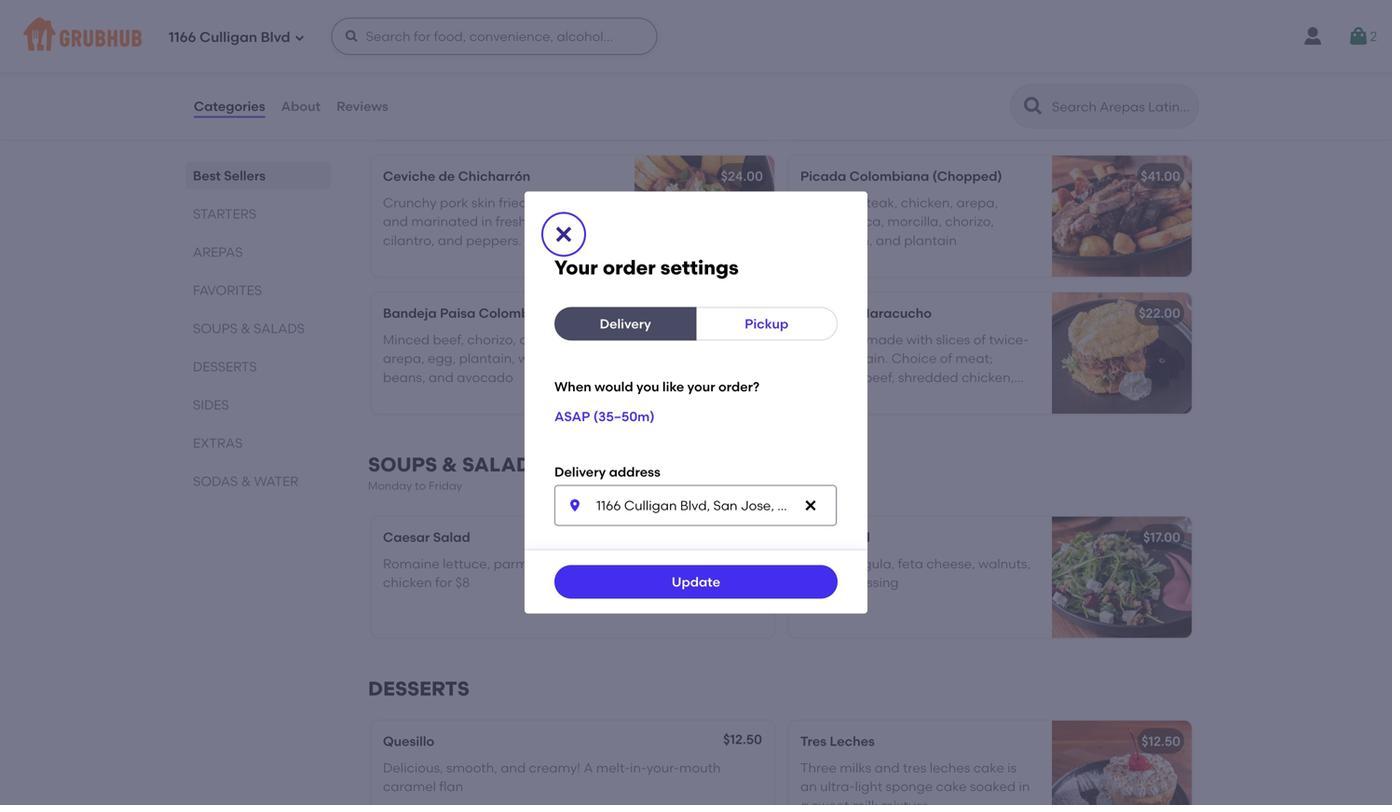 Task type: describe. For each thing, give the bounding box(es) containing it.
wine
[[411, 77, 441, 93]]

chicken
[[383, 575, 432, 591]]

served inside crunchy pork skin fried to perfection and marinated in fresh lime, onion, cilantro, and peppers. served with avocado, and fried green plantains
[[525, 233, 569, 248]]

beef, inside minced beef, chorizo, chicharron, arepa, egg, plantain, white rice, red beans, and avocado
[[433, 332, 464, 348]]

sides tab
[[193, 395, 323, 415]]

your order settings
[[555, 256, 739, 280]]

de
[[439, 168, 455, 184]]

marinated
[[383, 58, 449, 74]]

green inside salted rice, chicken, beef, shrimp and green onion. served with french fries
[[829, 80, 866, 96]]

walnuts,
[[979, 556, 1031, 572]]

quesillo
[[383, 734, 435, 749]]

picada
[[801, 168, 847, 184]]

patacón
[[801, 305, 856, 321]]

colombian
[[479, 305, 550, 321]]

your
[[555, 256, 598, 280]]

eye-
[[452, 58, 480, 74]]

of
[[845, 195, 857, 211]]

shrimp
[[965, 61, 1008, 77]]

$17.00
[[1144, 530, 1181, 545]]

avocado,
[[383, 252, 443, 267]]

chicharron, inside pieces of steak, chicken, arepa, potato, yuca, morcilla, chorizo, chicharron, and plantain
[[801, 233, 873, 248]]

is
[[1008, 760, 1017, 776]]

beet
[[814, 575, 843, 591]]

+
[[758, 528, 766, 543]]

like
[[663, 379, 684, 395]]

beef, for chicken,
[[930, 61, 962, 77]]

monday
[[368, 479, 412, 493]]

tres leches image
[[1052, 721, 1192, 805]]

salted rice, chicken, beef, shrimp and green onion. served with french fries
[[801, 61, 1028, 115]]

you
[[637, 379, 660, 395]]

delivery for delivery
[[600, 316, 652, 332]]

favorites
[[193, 282, 262, 298]]

search icon image
[[1023, 95, 1045, 117]]

ultra-
[[820, 779, 855, 795]]

dish
[[553, 305, 581, 321]]

french
[[987, 80, 1028, 96]]

bandeja
[[383, 305, 437, 321]]

order
[[603, 256, 656, 280]]

1 horizontal spatial $12.50
[[1142, 734, 1181, 749]]

delivery for delivery address
[[555, 464, 606, 480]]

asado negro
[[383, 31, 468, 47]]

creamy!
[[529, 760, 581, 776]]

flan
[[439, 779, 463, 795]]

cooked
[[555, 58, 602, 74]]

lettuce,
[[443, 556, 491, 572]]

0 horizontal spatial $12.50
[[724, 732, 763, 748]]

brown
[[662, 58, 701, 74]]

beet salad image
[[1052, 517, 1192, 638]]

with up potatoes
[[605, 58, 632, 74]]

delicious,
[[383, 760, 443, 776]]

beef, for round
[[520, 58, 552, 74]]

served inside salted rice, chicken, beef, shrimp and green onion. served with french fries
[[911, 80, 954, 96]]

three
[[801, 760, 837, 776]]

asap
[[555, 409, 590, 424]]

chicharrón
[[458, 168, 531, 184]]

soups & salads monday to friday
[[368, 453, 544, 493]]

smooth,
[[447, 760, 498, 776]]

starters tab
[[193, 204, 323, 224]]

Search Address search field
[[555, 485, 837, 526]]

tres leches
[[801, 734, 875, 749]]

three milks and tres leches cake is an ultra-light sponge cake soaked in a sweet milk mixture
[[801, 760, 1030, 805]]

morcilla,
[[888, 214, 942, 230]]

with inside crunchy pork skin fried to perfection and marinated in fresh lime, onion, cilantro, and peppers. served with avocado, and fried green plantains
[[572, 233, 598, 248]]

salted
[[801, 61, 842, 77]]

(35–50m)
[[594, 409, 655, 424]]

arroz de la casa image
[[1052, 19, 1192, 140]]

mouth
[[680, 760, 721, 776]]

caesar
[[383, 530, 430, 545]]

green inside crunchy pork skin fried to perfection and marinated in fresh lime, onion, cilantro, and peppers. served with avocado, and fried green plantains
[[506, 252, 543, 267]]

update
[[672, 574, 721, 590]]

beets,
[[801, 556, 839, 572]]

a
[[584, 760, 593, 776]]

reviews button
[[336, 73, 389, 140]]

pork
[[440, 195, 468, 211]]

asado
[[383, 31, 425, 47]]

avocado
[[457, 370, 513, 385]]

sides
[[193, 397, 229, 413]]

to for skin
[[531, 195, 544, 211]]

potatoes
[[570, 77, 627, 93]]

arugula,
[[842, 556, 895, 572]]

chorizo, inside pieces of steak, chicken, arepa, potato, yuca, morcilla, chorizo, chicharron, and plantain
[[945, 214, 995, 230]]

feta
[[898, 556, 924, 572]]

chicken, inside salted rice, chicken, beef, shrimp and green onion. served with french fries
[[875, 61, 927, 77]]

extras tab
[[193, 433, 323, 453]]

delivery button
[[555, 307, 697, 341]]

$22.00
[[1139, 305, 1181, 321]]

arepa, for minced beef, chorizo, chicharron, arepa, egg, plantain, white rice, red beans, and avocado
[[383, 351, 425, 367]]

when would you like your order?
[[555, 379, 760, 395]]

$41.00
[[1141, 168, 1181, 184]]

desserts tab
[[193, 357, 323, 377]]

beets, arugula, feta cheese,  walnuts, & beet dressing
[[801, 556, 1031, 591]]

pickup
[[745, 316, 789, 332]]

& inside beets, arugula, feta cheese,  walnuts, & beet dressing
[[801, 575, 811, 591]]

with inside romaine lettuce, parmesan cheese, with croutons. add chicken for $8
[[614, 556, 640, 572]]

plantain,
[[459, 351, 515, 367]]

update button
[[555, 565, 838, 599]]

bandeja paisa colombian dish
[[383, 305, 581, 321]]

& for sodas & water
[[241, 474, 251, 489]]

order?
[[719, 379, 760, 395]]

perfection
[[547, 195, 612, 211]]

caesar salad
[[383, 530, 471, 545]]

melt-
[[596, 760, 630, 776]]

would
[[595, 379, 634, 395]]

picada colombiana (chopped) image
[[1052, 156, 1192, 277]]

fresh
[[496, 214, 527, 230]]

(chopped)
[[933, 168, 1003, 184]]

and inside salted rice, chicken, beef, shrimp and green onion. served with french fries
[[801, 80, 826, 96]]



Task type: locate. For each thing, give the bounding box(es) containing it.
0 vertical spatial green
[[829, 80, 866, 96]]

tres
[[903, 760, 927, 776]]

beef, left shrimp on the top of the page
[[930, 61, 962, 77]]

0 horizontal spatial served
[[525, 233, 569, 248]]

& up friday
[[442, 453, 458, 477]]

served
[[911, 80, 954, 96], [525, 233, 569, 248]]

soups for soups & salads monday to friday
[[368, 453, 437, 477]]

in
[[481, 214, 493, 230], [1019, 779, 1030, 795]]

soups up monday
[[368, 453, 437, 477]]

chicharron,
[[801, 233, 873, 248], [520, 332, 592, 348]]

to up lime,
[[531, 195, 544, 211]]

1 horizontal spatial served
[[911, 80, 954, 96]]

delivery inside button
[[600, 316, 652, 332]]

rice, left red
[[556, 351, 583, 367]]

rice, inside minced beef, chorizo, chicharron, arepa, egg, plantain, white rice, red beans, and avocado
[[556, 351, 583, 367]]

1 vertical spatial in
[[1019, 779, 1030, 795]]

svg image inside 2 button
[[1348, 25, 1371, 48]]

1 horizontal spatial to
[[531, 195, 544, 211]]

& left "beet"
[[801, 575, 811, 591]]

chorizo, up plantain
[[945, 214, 995, 230]]

1 horizontal spatial salads
[[462, 453, 544, 477]]

when
[[555, 379, 592, 395]]

egg,
[[428, 351, 456, 367]]

in inside three milks and tres leches cake is an ultra-light sponge cake soaked in a sweet milk mixture
[[1019, 779, 1030, 795]]

$24.00
[[721, 168, 763, 184]]

delivery up red
[[600, 316, 652, 332]]

2 cheese, from the left
[[927, 556, 976, 572]]

sodas & water tab
[[193, 472, 323, 491]]

0 vertical spatial in
[[481, 214, 493, 230]]

romaine
[[383, 556, 440, 572]]

0 vertical spatial chicken,
[[875, 61, 927, 77]]

Search Arepas Latin Cuisine search field
[[1051, 98, 1193, 116]]

soups down favorites
[[193, 321, 238, 337]]

bandeja paisa colombian dish image
[[635, 293, 775, 414]]

soups & salads tab
[[193, 319, 323, 338]]

svg image
[[1348, 25, 1371, 48], [345, 29, 359, 44], [294, 32, 305, 43], [553, 223, 575, 246], [568, 498, 583, 513]]

sellers
[[224, 168, 266, 184]]

best sellers tab
[[193, 166, 323, 186]]

chicharron, up white
[[520, 332, 592, 348]]

picada colombiana (chopped)
[[801, 168, 1003, 184]]

0 vertical spatial to
[[531, 195, 544, 211]]

chicken, up morcilla,
[[901, 195, 954, 211]]

for
[[435, 575, 453, 591]]

white
[[519, 351, 553, 367]]

0 horizontal spatial arepa,
[[383, 351, 425, 367]]

with inside salted rice, chicken, beef, shrimp and green onion. served with french fries
[[957, 80, 984, 96]]

with left croutons.
[[614, 556, 640, 572]]

1 vertical spatial cake
[[936, 779, 967, 795]]

$15.00
[[718, 528, 758, 543]]

0 vertical spatial cake
[[974, 760, 1005, 776]]

cilantro,
[[383, 233, 435, 248]]

1 salad from the left
[[433, 530, 471, 545]]

and
[[383, 77, 408, 93], [801, 80, 826, 96], [383, 214, 408, 230], [438, 233, 463, 248], [876, 233, 901, 248], [446, 252, 471, 267], [429, 370, 454, 385], [501, 760, 526, 776], [875, 760, 900, 776]]

arepa, inside minced beef, chorizo, chicharron, arepa, egg, plantain, white rice, red beans, and avocado
[[383, 351, 425, 367]]

1 vertical spatial rice,
[[556, 351, 583, 367]]

0 horizontal spatial soups
[[193, 321, 238, 337]]

salad for caesar salad
[[433, 530, 471, 545]]

chicken, up onion.
[[875, 61, 927, 77]]

0 horizontal spatial salads
[[254, 321, 305, 337]]

patacón maracucho image
[[1052, 293, 1192, 414]]

crunchy pork skin fried to perfection and marinated in fresh lime, onion, cilantro, and peppers. served with avocado, and fried green plantains
[[383, 195, 612, 267]]

1 horizontal spatial chicharron,
[[801, 233, 873, 248]]

add
[[705, 556, 732, 572]]

and inside delicious, smooth, and creamy! a melt-in-your-mouth caramel flan
[[501, 760, 526, 776]]

cheese, right feta
[[927, 556, 976, 572]]

potato,
[[801, 214, 847, 230]]

favorites tab
[[193, 281, 323, 300]]

culligan
[[200, 29, 257, 46]]

to inside soups & salads monday to friday
[[415, 479, 426, 493]]

0 vertical spatial arepa,
[[957, 195, 999, 211]]

1 horizontal spatial cheese,
[[927, 556, 976, 572]]

to
[[531, 195, 544, 211], [415, 479, 426, 493]]

beet
[[801, 530, 830, 545]]

and inside marinated eye-round beef, cooked with raw brown sugar, and wine sauce with mashed potatoes
[[383, 77, 408, 93]]

dressing
[[846, 575, 899, 591]]

0 vertical spatial soups
[[193, 321, 238, 337]]

beef, inside salted rice, chicken, beef, shrimp and green onion. served with french fries
[[930, 61, 962, 77]]

and inside pieces of steak, chicken, arepa, potato, yuca, morcilla, chorizo, chicharron, and plantain
[[876, 233, 901, 248]]

with down shrimp on the top of the page
[[957, 80, 984, 96]]

desserts inside desserts tab
[[193, 359, 257, 375]]

to inside crunchy pork skin fried to perfection and marinated in fresh lime, onion, cilantro, and peppers. served with avocado, and fried green plantains
[[531, 195, 544, 211]]

cake
[[974, 760, 1005, 776], [936, 779, 967, 795]]

green down salted in the right of the page
[[829, 80, 866, 96]]

1166
[[169, 29, 196, 46]]

about button
[[280, 73, 322, 140]]

cheese,
[[562, 556, 611, 572], [927, 556, 976, 572]]

1 horizontal spatial chorizo,
[[945, 214, 995, 230]]

beet salad
[[801, 530, 871, 545]]

1 horizontal spatial salad
[[833, 530, 871, 545]]

asap (35–50m) button
[[555, 400, 655, 433]]

negro
[[428, 31, 468, 47]]

delivery left address
[[555, 464, 606, 480]]

round
[[480, 58, 517, 74]]

cheese, right parmesan
[[562, 556, 611, 572]]

salads inside soups & salads monday to friday
[[462, 453, 544, 477]]

sodas & water
[[193, 474, 299, 489]]

arepa, for pieces of steak, chicken, arepa, potato, yuca, morcilla, chorizo, chicharron, and plantain
[[957, 195, 999, 211]]

rice,
[[845, 61, 872, 77], [556, 351, 583, 367]]

and inside minced beef, chorizo, chicharron, arepa, egg, plantain, white rice, red beans, and avocado
[[429, 370, 454, 385]]

ceviche de chicharrón
[[383, 168, 531, 184]]

0 horizontal spatial cheese,
[[562, 556, 611, 572]]

served down lime,
[[525, 233, 569, 248]]

salted rice, chicken, beef, shrimp and green onion. served with french fries button
[[790, 19, 1192, 140]]

cheese, inside romaine lettuce, parmesan cheese, with croutons. add chicken for $8
[[562, 556, 611, 572]]

arepa, down (chopped) in the right top of the page
[[957, 195, 999, 211]]

1 horizontal spatial rice,
[[845, 61, 872, 77]]

1 vertical spatial fried
[[474, 252, 503, 267]]

beef, up 'mashed'
[[520, 58, 552, 74]]

plantain
[[904, 233, 957, 248]]

friday
[[429, 479, 462, 493]]

soaked
[[970, 779, 1016, 795]]

1 horizontal spatial beef,
[[520, 58, 552, 74]]

2 horizontal spatial beef,
[[930, 61, 962, 77]]

salad up "lettuce,"
[[433, 530, 471, 545]]

sponge
[[886, 779, 933, 795]]

in-
[[630, 760, 647, 776]]

0 vertical spatial chorizo,
[[945, 214, 995, 230]]

& left water
[[241, 474, 251, 489]]

$27.00
[[724, 305, 763, 321]]

arepa, inside pieces of steak, chicken, arepa, potato, yuca, morcilla, chorizo, chicharron, and plantain
[[957, 195, 999, 211]]

0 horizontal spatial green
[[506, 252, 543, 267]]

salad
[[433, 530, 471, 545], [833, 530, 871, 545]]

1 vertical spatial served
[[525, 233, 569, 248]]

red
[[586, 351, 607, 367]]

desserts up sides
[[193, 359, 257, 375]]

arepas
[[193, 244, 243, 260]]

asap (35–50m)
[[555, 409, 655, 424]]

salad up 'arugula,'
[[833, 530, 871, 545]]

1 vertical spatial desserts
[[368, 677, 470, 701]]

0 vertical spatial delivery
[[600, 316, 652, 332]]

salads up friday
[[462, 453, 544, 477]]

beef,
[[520, 58, 552, 74], [930, 61, 962, 77], [433, 332, 464, 348]]

ceviche de chicharrón image
[[635, 156, 775, 277]]

romaine lettuce, parmesan cheese, with croutons. add chicken for $8
[[383, 556, 732, 591]]

0 horizontal spatial desserts
[[193, 359, 257, 375]]

0 horizontal spatial chicharron,
[[520, 332, 592, 348]]

1 vertical spatial chicharron,
[[520, 332, 592, 348]]

pieces of steak, chicken, arepa, potato, yuca, morcilla, chorizo, chicharron, and plantain
[[801, 195, 999, 248]]

address
[[609, 464, 661, 480]]

1 horizontal spatial in
[[1019, 779, 1030, 795]]

onion.
[[869, 80, 908, 96]]

with down round
[[485, 77, 512, 93]]

0 vertical spatial rice,
[[845, 61, 872, 77]]

sauce
[[444, 77, 482, 93]]

plantains
[[546, 252, 605, 267]]

best sellers
[[193, 168, 266, 184]]

tres
[[801, 734, 827, 749]]

extras
[[193, 435, 243, 451]]

0 vertical spatial desserts
[[193, 359, 257, 375]]

cake up soaked
[[974, 760, 1005, 776]]

pickup button
[[696, 307, 838, 341]]

0 horizontal spatial chorizo,
[[467, 332, 516, 348]]

1 vertical spatial soups
[[368, 453, 437, 477]]

cake down leches
[[936, 779, 967, 795]]

0 vertical spatial salads
[[254, 321, 305, 337]]

1 vertical spatial green
[[506, 252, 543, 267]]

light
[[855, 779, 883, 795]]

served right onion.
[[911, 80, 954, 96]]

cheese, for walnuts,
[[927, 556, 976, 572]]

chicken, inside pieces of steak, chicken, arepa, potato, yuca, morcilla, chorizo, chicharron, and plantain
[[901, 195, 954, 211]]

1 horizontal spatial green
[[829, 80, 866, 96]]

to for salads
[[415, 479, 426, 493]]

rice, inside salted rice, chicken, beef, shrimp and green onion. served with french fries
[[845, 61, 872, 77]]

in down 'skin'
[[481, 214, 493, 230]]

0 horizontal spatial cake
[[936, 779, 967, 795]]

delivery
[[600, 316, 652, 332], [555, 464, 606, 480]]

2 salad from the left
[[833, 530, 871, 545]]

ceviche
[[383, 168, 436, 184]]

salads up desserts tab
[[254, 321, 305, 337]]

green down the peppers.
[[506, 252, 543, 267]]

in right soaked
[[1019, 779, 1030, 795]]

crunchy
[[383, 195, 437, 211]]

beef, up egg,
[[433, 332, 464, 348]]

& inside soups & salads monday to friday
[[442, 453, 458, 477]]

cheese, inside beets, arugula, feta cheese,  walnuts, & beet dressing
[[927, 556, 976, 572]]

& for soups & salads monday to friday
[[442, 453, 458, 477]]

0 vertical spatial chicharron,
[[801, 233, 873, 248]]

1 vertical spatial to
[[415, 479, 426, 493]]

chorizo, up plantain,
[[467, 332, 516, 348]]

paisa
[[440, 305, 476, 321]]

salads inside tab
[[254, 321, 305, 337]]

steak,
[[861, 195, 898, 211]]

soups & salads
[[193, 321, 305, 337]]

1 horizontal spatial desserts
[[368, 677, 470, 701]]

0 vertical spatial fried
[[499, 195, 528, 211]]

parmesan
[[494, 556, 559, 572]]

with
[[605, 58, 632, 74], [485, 77, 512, 93], [957, 80, 984, 96], [572, 233, 598, 248], [614, 556, 640, 572]]

1 vertical spatial chorizo,
[[467, 332, 516, 348]]

sweet
[[812, 798, 850, 805]]

arepa, up the beans,
[[383, 351, 425, 367]]

1 vertical spatial delivery
[[555, 464, 606, 480]]

0 horizontal spatial to
[[415, 479, 426, 493]]

1 vertical spatial salads
[[462, 453, 544, 477]]

onion,
[[563, 214, 602, 230]]

leches
[[930, 760, 971, 776]]

0 horizontal spatial rice,
[[556, 351, 583, 367]]

lime,
[[530, 214, 560, 230]]

croutons.
[[643, 556, 702, 572]]

blvd
[[261, 29, 290, 46]]

mashed
[[515, 77, 567, 93]]

salads for soups & salads
[[254, 321, 305, 337]]

chorizo, inside minced beef, chorizo, chicharron, arepa, egg, plantain, white rice, red beans, and avocado
[[467, 332, 516, 348]]

about
[[281, 98, 321, 114]]

1 cheese, from the left
[[562, 556, 611, 572]]

and inside three milks and tres leches cake is an ultra-light sponge cake soaked in a sweet milk mixture
[[875, 760, 900, 776]]

to left friday
[[415, 479, 426, 493]]

soups inside soups & salads monday to friday
[[368, 453, 437, 477]]

main navigation navigation
[[0, 0, 1393, 73]]

chicharron, inside minced beef, chorizo, chicharron, arepa, egg, plantain, white rice, red beans, and avocado
[[520, 332, 592, 348]]

delicious, smooth, and creamy! a melt-in-your-mouth caramel flan
[[383, 760, 721, 795]]

0 horizontal spatial salad
[[433, 530, 471, 545]]

beef, inside marinated eye-round beef, cooked with raw brown sugar, and wine sauce with mashed potatoes
[[520, 58, 552, 74]]

salad for beet salad
[[833, 530, 871, 545]]

fried up fresh
[[499, 195, 528, 211]]

desserts up quesillo
[[368, 677, 470, 701]]

rice, up onion.
[[845, 61, 872, 77]]

marinated eye-round beef, cooked with raw brown sugar, and wine sauce with mashed potatoes
[[383, 58, 743, 93]]

water
[[254, 474, 299, 489]]

salads for soups & salads monday to friday
[[462, 453, 544, 477]]

svg image
[[804, 498, 818, 513]]

settings
[[661, 256, 739, 280]]

0 horizontal spatial beef,
[[433, 332, 464, 348]]

1 vertical spatial arepa,
[[383, 351, 425, 367]]

in inside crunchy pork skin fried to perfection and marinated in fresh lime, onion, cilantro, and peppers. served with avocado, and fried green plantains
[[481, 214, 493, 230]]

with down onion,
[[572, 233, 598, 248]]

fried
[[499, 195, 528, 211], [474, 252, 503, 267]]

1166 culligan blvd
[[169, 29, 290, 46]]

1 vertical spatial chicken,
[[901, 195, 954, 211]]

soups inside tab
[[193, 321, 238, 337]]

cheese, for with
[[562, 556, 611, 572]]

1 horizontal spatial soups
[[368, 453, 437, 477]]

arepas tab
[[193, 242, 323, 262]]

fried down the peppers.
[[474, 252, 503, 267]]

chicharron, down the potato,
[[801, 233, 873, 248]]

0 vertical spatial served
[[911, 80, 954, 96]]

& up desserts tab
[[241, 321, 251, 337]]

1 horizontal spatial arepa,
[[957, 195, 999, 211]]

& for soups & salads
[[241, 321, 251, 337]]

soups for soups & salads
[[193, 321, 238, 337]]

0 horizontal spatial in
[[481, 214, 493, 230]]

1 horizontal spatial cake
[[974, 760, 1005, 776]]



Task type: vqa. For each thing, say whether or not it's contained in the screenshot.
FRIDAY on the left of page
yes



